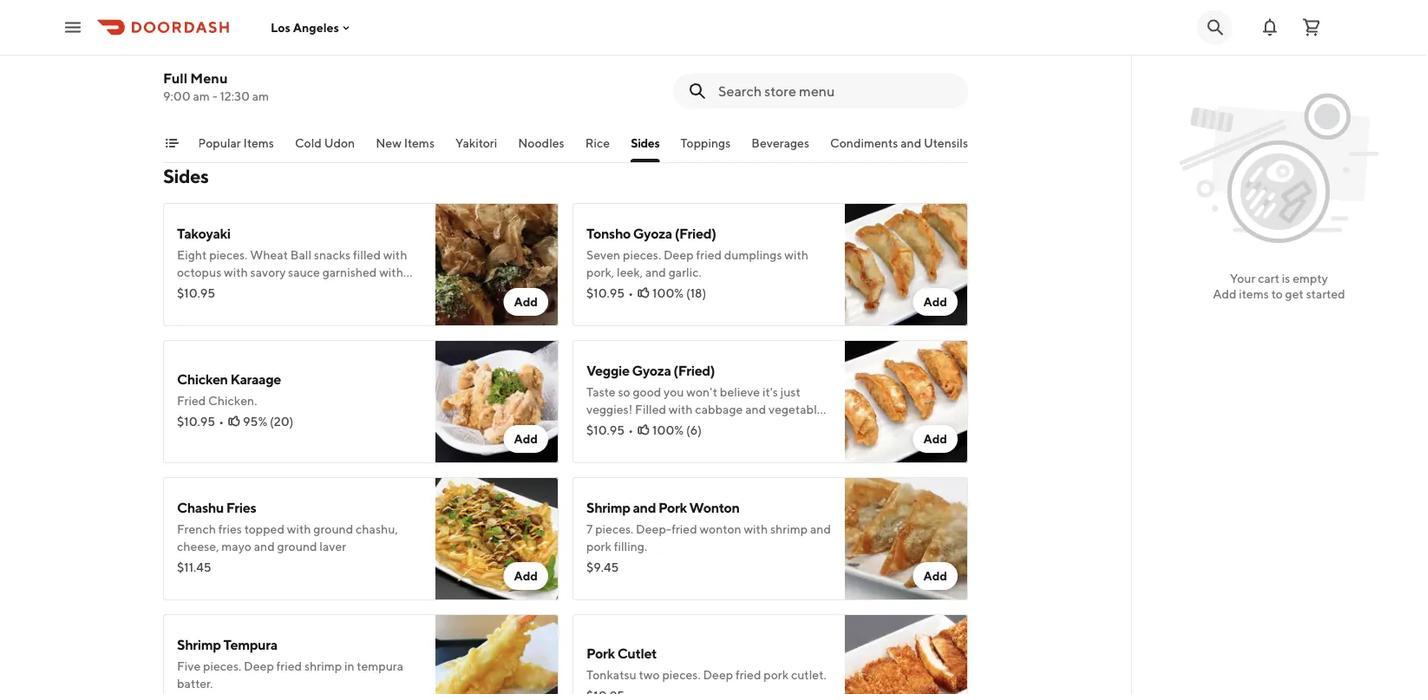 Task type: describe. For each thing, give the bounding box(es) containing it.
wonton
[[690, 500, 740, 516]]

tonsho gyoza (fried) image
[[845, 203, 969, 326]]

los
[[271, 20, 291, 35]]

your
[[1231, 271, 1256, 286]]

to
[[1272, 287, 1284, 301]]

and up 'deep-'
[[633, 500, 656, 516]]

pork inside shrimp and pork wonton 7 pieces. deep-fried wonton with shrimp and pork filling. $9.45
[[659, 500, 687, 516]]

pork cutlet tonkatsu two pieces. deep fried pork cutlet.
[[587, 645, 827, 682]]

cold udon
[[295, 136, 355, 150]]

tempura inside tempura rice four shrimp tempuras with tempura sauce over rice. $16.70
[[326, 36, 372, 50]]

rice button
[[586, 135, 610, 162]]

deep inside shrimp tempura five pieces. deep fried shrimp in tempura batter.
[[244, 659, 274, 674]]

$10.95 • for tonsho
[[587, 286, 634, 300]]

condiments
[[831, 136, 899, 150]]

and inside chashu fries french fries topped with ground chashu, cheese, mayo and ground laver $11.45
[[254, 539, 275, 554]]

deep for tonkatsu
[[703, 668, 734, 682]]

karaage
[[230, 371, 281, 388]]

$11.45
[[177, 560, 211, 575]]

your cart is empty add items to get started
[[1214, 271, 1346, 301]]

four
[[177, 36, 203, 50]]

eight
[[177, 248, 207, 262]]

sauce inside tempura rice four shrimp tempuras with tempura sauce over rice. $16.70
[[375, 36, 407, 50]]

pieces. inside tonsho gyoza (fried) seven pieces. deep fried dumplings with pork, leek, and garlic.
[[623, 248, 662, 262]]

wheat
[[250, 248, 288, 262]]

batter.
[[177, 677, 213, 691]]

$10.95 for chicken karaage
[[177, 414, 215, 429]]

chashu fries image
[[436, 477, 559, 601]]

condiments and utensils button
[[831, 135, 969, 162]]

• for chicken
[[219, 414, 224, 429]]

new
[[376, 136, 402, 150]]

full menu 9:00 am - 12:30 am
[[163, 70, 269, 103]]

laver
[[320, 539, 347, 554]]

takoyaki eight pieces. wheat ball snacks filled with octopus with savory sauce garnished with bonito shavings and green laver.
[[177, 225, 407, 297]]

bonito
[[177, 283, 213, 297]]

and inside tonsho gyoza (fried) seven pieces. deep fried dumplings with pork, leek, and garlic.
[[646, 265, 667, 279]]

chicken karaage fried chicken.
[[177, 371, 281, 408]]

gyoza for veggie
[[632, 362, 671, 379]]

topped
[[244, 522, 285, 536]]

0 vertical spatial ground
[[314, 522, 354, 536]]

notification bell image
[[1260, 17, 1281, 38]]

(20)
[[270, 414, 294, 429]]

pieces. inside shrimp tempura five pieces. deep fried shrimp in tempura batter.
[[203, 659, 242, 674]]

cutlet
[[618, 645, 657, 662]]

$9.45
[[587, 560, 619, 575]]

open menu image
[[62, 17, 83, 38]]

fries
[[226, 500, 256, 516]]

with right the filled
[[383, 248, 407, 262]]

veggie gyoza (fried)
[[587, 362, 715, 379]]

and inside takoyaki eight pieces. wheat ball snacks filled with octopus with savory sauce garnished with bonito shavings and green laver.
[[265, 283, 286, 297]]

pork inside shrimp and pork wonton 7 pieces. deep-fried wonton with shrimp and pork filling. $9.45
[[587, 539, 612, 554]]

started
[[1307, 287, 1346, 301]]

fried inside shrimp tempura five pieces. deep fried shrimp in tempura batter.
[[277, 659, 302, 674]]

items for popular items
[[244, 136, 274, 150]]

french
[[177, 522, 216, 536]]

tonsho gyoza (fried) seven pieces. deep fried dumplings with pork, leek, and garlic.
[[587, 225, 809, 279]]

pieces. inside takoyaki eight pieces. wheat ball snacks filled with octopus with savory sauce garnished with bonito shavings and green laver.
[[209, 248, 248, 262]]

cheese,
[[177, 539, 219, 554]]

get
[[1286, 287, 1304, 301]]

garnished
[[323, 265, 377, 279]]

takoyaki
[[177, 225, 231, 242]]

(fried) for veggie
[[674, 362, 715, 379]]

chicken karaage image
[[436, 340, 559, 463]]

los angeles
[[271, 20, 339, 35]]

gyoza for tonsho
[[633, 225, 673, 242]]

rice.
[[204, 53, 227, 68]]

filled
[[353, 248, 381, 262]]

garlic.
[[669, 265, 702, 279]]

udon
[[324, 136, 355, 150]]

mayo
[[222, 539, 252, 554]]

cold udon button
[[295, 135, 355, 162]]

shavings
[[215, 283, 263, 297]]

1 am from the left
[[193, 89, 210, 103]]

filling.
[[614, 539, 648, 554]]

ball
[[291, 248, 312, 262]]

with inside tempura rice four shrimp tempuras with tempura sauce over rice. $16.70
[[299, 36, 323, 50]]

fried
[[177, 394, 206, 408]]

$10.95 for tonsho gyoza (fried)
[[587, 286, 625, 300]]

wonton
[[700, 522, 742, 536]]

and left shrimp and pork wonton image
[[811, 522, 831, 536]]

noodles button
[[518, 135, 565, 162]]

over
[[177, 53, 201, 68]]

deep-
[[636, 522, 672, 536]]

takoyaki image
[[436, 203, 559, 326]]

pork,
[[587, 265, 615, 279]]

7
[[587, 522, 593, 536]]

1 vertical spatial ground
[[277, 539, 317, 554]]

chashu,
[[356, 522, 398, 536]]

-
[[212, 89, 218, 103]]

$10.95 for veggie gyoza (fried)
[[587, 423, 625, 437]]

los angeles button
[[271, 20, 353, 35]]

chicken
[[177, 371, 228, 388]]

add button for takoyaki
[[504, 288, 549, 316]]

tempura inside shrimp tempura five pieces. deep fried shrimp in tempura batter.
[[223, 637, 278, 653]]

veggie
[[587, 362, 630, 379]]

$10.95 down "octopus"
[[177, 286, 215, 300]]

chicken.
[[208, 394, 257, 408]]

and inside condiments and utensils button
[[901, 136, 922, 150]]

shrimp inside shrimp and pork wonton 7 pieces. deep-fried wonton with shrimp and pork filling. $9.45
[[771, 522, 808, 536]]

toppings button
[[681, 135, 731, 162]]

shrimp for tempura
[[177, 637, 221, 653]]

new items
[[376, 136, 435, 150]]

shrimp and pork wonton image
[[845, 477, 969, 601]]

Item Search search field
[[719, 82, 955, 101]]

95%
[[243, 414, 268, 429]]



Task type: locate. For each thing, give the bounding box(es) containing it.
0 vertical spatial pork
[[587, 539, 612, 554]]

0 horizontal spatial shrimp
[[177, 637, 221, 653]]

0 horizontal spatial shrimp
[[205, 36, 242, 50]]

angeles
[[293, 20, 339, 35]]

deep
[[664, 248, 694, 262], [244, 659, 274, 674], [703, 668, 734, 682]]

and left utensils at the right
[[901, 136, 922, 150]]

pieces. down takoyaki
[[209, 248, 248, 262]]

gyoza right veggie at the bottom left of the page
[[632, 362, 671, 379]]

0 vertical spatial sides
[[631, 136, 660, 150]]

and right the leek, on the left of the page
[[646, 265, 667, 279]]

shrimp up 'rice.'
[[205, 36, 242, 50]]

pork
[[587, 539, 612, 554], [764, 668, 789, 682]]

(fried) inside tonsho gyoza (fried) seven pieces. deep fried dumplings with pork, leek, and garlic.
[[675, 225, 717, 242]]

1 horizontal spatial pork
[[764, 668, 789, 682]]

(fried)
[[675, 225, 717, 242], [674, 362, 715, 379]]

cutlet.
[[791, 668, 827, 682]]

sides right rice button
[[631, 136, 660, 150]]

show menu categories image
[[165, 136, 179, 150]]

gyoza
[[633, 225, 673, 242], [632, 362, 671, 379]]

0 horizontal spatial sauce
[[288, 265, 320, 279]]

1 horizontal spatial rice
[[586, 136, 610, 150]]

1 items from the left
[[244, 136, 274, 150]]

dumplings
[[725, 248, 782, 262]]

tonkatsu
[[587, 668, 637, 682]]

shrimp up five
[[177, 637, 221, 653]]

0 horizontal spatial items
[[244, 136, 274, 150]]

pork inside pork cutlet tonkatsu two pieces. deep fried pork cutlet.
[[764, 668, 789, 682]]

am left -
[[193, 89, 210, 103]]

yakitori button
[[456, 135, 498, 162]]

items
[[244, 136, 274, 150], [404, 136, 435, 150]]

deep up garlic. on the top
[[664, 248, 694, 262]]

9:00
[[163, 89, 191, 103]]

fried inside pork cutlet tonkatsu two pieces. deep fried pork cutlet.
[[736, 668, 762, 682]]

0 horizontal spatial am
[[193, 89, 210, 103]]

pieces. inside shrimp and pork wonton 7 pieces. deep-fried wonton with shrimp and pork filling. $9.45
[[596, 522, 634, 536]]

with up shavings
[[224, 265, 248, 279]]

0 vertical spatial sauce
[[375, 36, 407, 50]]

0 items, open order cart image
[[1302, 17, 1323, 38]]

$10.95 • for chicken
[[177, 414, 224, 429]]

cart
[[1259, 271, 1280, 286]]

1 horizontal spatial sides
[[631, 136, 660, 150]]

add
[[1214, 287, 1237, 301], [514, 295, 538, 309], [924, 295, 948, 309], [514, 432, 538, 446], [924, 432, 948, 446], [514, 569, 538, 583], [924, 569, 948, 583]]

octopus
[[177, 265, 222, 279]]

deep right five
[[244, 659, 274, 674]]

(18)
[[686, 286, 707, 300]]

add for wonton
[[924, 569, 948, 583]]

0 vertical spatial shrimp
[[205, 36, 242, 50]]

100% left "(6)"
[[653, 423, 684, 437]]

0 vertical spatial shrimp
[[587, 500, 631, 516]]

add button for chashu fries
[[504, 562, 549, 590]]

100% down garlic. on the top
[[653, 286, 684, 300]]

• down the leek, on the left of the page
[[629, 286, 634, 300]]

2 100% from the top
[[653, 423, 684, 437]]

pieces. up batter.
[[203, 659, 242, 674]]

1 vertical spatial tempura
[[357, 659, 404, 674]]

100% (6)
[[653, 423, 702, 437]]

fried left "cutlet."
[[736, 668, 762, 682]]

sides down the show menu categories icon
[[163, 165, 209, 187]]

rice
[[234, 13, 261, 30], [586, 136, 610, 150]]

1 100% from the top
[[653, 286, 684, 300]]

add for fries
[[514, 569, 538, 583]]

0 vertical spatial 100%
[[653, 286, 684, 300]]

five
[[177, 659, 201, 674]]

1 horizontal spatial sauce
[[375, 36, 407, 50]]

tempura right in
[[357, 659, 404, 674]]

1 vertical spatial sides
[[163, 165, 209, 187]]

1 horizontal spatial am
[[252, 89, 269, 103]]

shrimp left in
[[305, 659, 342, 674]]

deep inside pork cutlet tonkatsu two pieces. deep fried pork cutlet.
[[703, 668, 734, 682]]

with down the filled
[[379, 265, 404, 279]]

yakitori
[[456, 136, 498, 150]]

0 horizontal spatial deep
[[244, 659, 274, 674]]

tempura
[[177, 13, 231, 30], [223, 637, 278, 653]]

1 vertical spatial tempura
[[223, 637, 278, 653]]

items inside button
[[244, 136, 274, 150]]

deep right two
[[703, 668, 734, 682]]

pork left "cutlet."
[[764, 668, 789, 682]]

2 am from the left
[[252, 89, 269, 103]]

is
[[1283, 271, 1291, 286]]

100%
[[653, 286, 684, 300], [653, 423, 684, 437]]

with inside tonsho gyoza (fried) seven pieces. deep fried dumplings with pork, leek, and garlic.
[[785, 248, 809, 262]]

tempura inside shrimp tempura five pieces. deep fried shrimp in tempura batter.
[[357, 659, 404, 674]]

tempura inside tempura rice four shrimp tempuras with tempura sauce over rice. $16.70
[[177, 13, 231, 30]]

(fried) up garlic. on the top
[[675, 225, 717, 242]]

0 vertical spatial gyoza
[[633, 225, 673, 242]]

0 vertical spatial (fried)
[[675, 225, 717, 242]]

and
[[901, 136, 922, 150], [646, 265, 667, 279], [265, 283, 286, 297], [633, 500, 656, 516], [811, 522, 831, 536], [254, 539, 275, 554]]

1 horizontal spatial items
[[404, 136, 435, 150]]

tonsho
[[587, 225, 631, 242]]

laver.
[[323, 283, 352, 297]]

1 vertical spatial pork
[[587, 645, 615, 662]]

am right 12:30 in the top of the page
[[252, 89, 269, 103]]

add for wheat
[[514, 295, 538, 309]]

0 horizontal spatial pork
[[587, 539, 612, 554]]

0 vertical spatial rice
[[234, 13, 261, 30]]

pieces. inside pork cutlet tonkatsu two pieces. deep fried pork cutlet.
[[663, 668, 701, 682]]

shrimp right wonton
[[771, 522, 808, 536]]

popular items button
[[198, 135, 274, 162]]

tempura down angeles
[[326, 36, 372, 50]]

1 vertical spatial shrimp
[[771, 522, 808, 536]]

1 horizontal spatial shrimp
[[587, 500, 631, 516]]

beverages button
[[752, 135, 810, 162]]

with inside shrimp and pork wonton 7 pieces. deep-fried wonton with shrimp and pork filling. $9.45
[[744, 522, 768, 536]]

leek,
[[617, 265, 643, 279]]

with right dumplings
[[785, 248, 809, 262]]

95% (20)
[[243, 414, 294, 429]]

in
[[345, 659, 355, 674]]

fried inside shrimp and pork wonton 7 pieces. deep-fried wonton with shrimp and pork filling. $9.45
[[672, 522, 698, 536]]

• left 100% (6)
[[629, 423, 634, 437]]

$10.95 •
[[587, 286, 634, 300], [177, 414, 224, 429], [587, 423, 634, 437]]

rice up tempuras
[[234, 13, 261, 30]]

seven
[[587, 248, 621, 262]]

100% (18)
[[653, 286, 707, 300]]

(fried) for tonsho
[[675, 225, 717, 242]]

and down savory
[[265, 283, 286, 297]]

two
[[639, 668, 660, 682]]

condiments and utensils
[[831, 136, 969, 150]]

add for seven
[[924, 295, 948, 309]]

menu
[[190, 70, 228, 86]]

sauce inside takoyaki eight pieces. wheat ball snacks filled with octopus with savory sauce garnished with bonito shavings and green laver.
[[288, 265, 320, 279]]

• for tonsho
[[629, 286, 634, 300]]

deep for (fried)
[[664, 248, 694, 262]]

with right wonton
[[744, 522, 768, 536]]

fried left wonton
[[672, 522, 698, 536]]

(6)
[[686, 423, 702, 437]]

chashu
[[177, 500, 224, 516]]

chashu fries french fries topped with ground chashu, cheese, mayo and ground laver $11.45
[[177, 500, 398, 575]]

$10.95 down pork,
[[587, 286, 625, 300]]

with inside chashu fries french fries topped with ground chashu, cheese, mayo and ground laver $11.45
[[287, 522, 311, 536]]

$10.95 down fried
[[177, 414, 215, 429]]

fried left in
[[277, 659, 302, 674]]

toppings
[[681, 136, 731, 150]]

1 vertical spatial rice
[[586, 136, 610, 150]]

$10.95 • down veggie at the bottom left of the page
[[587, 423, 634, 437]]

pork down 7
[[587, 539, 612, 554]]

tempuras
[[245, 36, 297, 50]]

2 vertical spatial shrimp
[[305, 659, 342, 674]]

pork inside pork cutlet tonkatsu two pieces. deep fried pork cutlet.
[[587, 645, 615, 662]]

shrimp inside shrimp tempura five pieces. deep fried shrimp in tempura batter.
[[177, 637, 221, 653]]

2 horizontal spatial shrimp
[[771, 522, 808, 536]]

items inside 'button'
[[404, 136, 435, 150]]

1 vertical spatial pork
[[764, 668, 789, 682]]

pork up 'deep-'
[[659, 500, 687, 516]]

shrimp tempura five pieces. deep fried shrimp in tempura batter.
[[177, 637, 404, 691]]

1 vertical spatial (fried)
[[674, 362, 715, 379]]

deep inside tonsho gyoza (fried) seven pieces. deep fried dumplings with pork, leek, and garlic.
[[664, 248, 694, 262]]

and down topped
[[254, 539, 275, 554]]

beverages
[[752, 136, 810, 150]]

add for chicken.
[[514, 432, 538, 446]]

items
[[1240, 287, 1270, 301]]

shrimp up 7
[[587, 500, 631, 516]]

pork cutlet image
[[845, 615, 969, 694]]

gyoza right tonsho
[[633, 225, 673, 242]]

add button for veggie gyoza (fried)
[[913, 425, 958, 453]]

1 vertical spatial sauce
[[288, 265, 320, 279]]

0 horizontal spatial sides
[[163, 165, 209, 187]]

veggie gyoza (fried) image
[[845, 340, 969, 463]]

with right topped
[[287, 522, 311, 536]]

shrimp inside shrimp tempura five pieces. deep fried shrimp in tempura batter.
[[305, 659, 342, 674]]

green
[[289, 283, 321, 297]]

items right popular
[[244, 136, 274, 150]]

pieces. right two
[[663, 668, 701, 682]]

popular
[[198, 136, 241, 150]]

ground left laver
[[277, 539, 317, 554]]

0 horizontal spatial rice
[[234, 13, 261, 30]]

2 horizontal spatial deep
[[703, 668, 734, 682]]

0 vertical spatial pork
[[659, 500, 687, 516]]

fries
[[218, 522, 242, 536]]

shrimp and pork wonton 7 pieces. deep-fried wonton with shrimp and pork filling. $9.45
[[587, 500, 831, 575]]

shrimp tempura image
[[436, 615, 559, 694]]

1 horizontal spatial shrimp
[[305, 659, 342, 674]]

(fried) up "(6)"
[[674, 362, 715, 379]]

shrimp inside shrimp and pork wonton 7 pieces. deep-fried wonton with shrimp and pork filling. $9.45
[[587, 500, 631, 516]]

popular items
[[198, 136, 274, 150]]

fried up garlic. on the top
[[697, 248, 722, 262]]

shrimp for and
[[587, 500, 631, 516]]

items right new
[[404, 136, 435, 150]]

0 vertical spatial tempura
[[177, 13, 231, 30]]

100% for tonsho gyoza (fried)
[[653, 286, 684, 300]]

ground
[[314, 522, 354, 536], [277, 539, 317, 554]]

new items button
[[376, 135, 435, 162]]

savory
[[250, 265, 286, 279]]

1 horizontal spatial pork
[[659, 500, 687, 516]]

•
[[629, 286, 634, 300], [219, 414, 224, 429], [629, 423, 634, 437]]

with down los angeles popup button
[[299, 36, 323, 50]]

shrimp inside tempura rice four shrimp tempuras with tempura sauce over rice. $16.70
[[205, 36, 242, 50]]

rice inside tempura rice four shrimp tempuras with tempura sauce over rice. $16.70
[[234, 13, 261, 30]]

• down chicken.
[[219, 414, 224, 429]]

1 vertical spatial 100%
[[653, 423, 684, 437]]

empty
[[1293, 271, 1329, 286]]

2 items from the left
[[404, 136, 435, 150]]

add button for chicken karaage
[[504, 425, 549, 453]]

$10.95 • down fried
[[177, 414, 224, 429]]

1 horizontal spatial deep
[[664, 248, 694, 262]]

$10.95 • down pork,
[[587, 286, 634, 300]]

12:30
[[220, 89, 250, 103]]

add button for shrimp and pork wonton
[[913, 562, 958, 590]]

ground up laver
[[314, 522, 354, 536]]

0 vertical spatial tempura
[[326, 36, 372, 50]]

items for new items
[[404, 136, 435, 150]]

pieces. up the leek, on the left of the page
[[623, 248, 662, 262]]

1 vertical spatial gyoza
[[632, 362, 671, 379]]

add inside the "your cart is empty add items to get started"
[[1214, 287, 1237, 301]]

tempura rice image
[[436, 0, 559, 115]]

tempura rice four shrimp tempuras with tempura sauce over rice. $16.70
[[177, 13, 407, 89]]

add button for tonsho gyoza (fried)
[[913, 288, 958, 316]]

$16.70
[[177, 74, 214, 89]]

pieces. up filling.
[[596, 522, 634, 536]]

pork up tonkatsu
[[587, 645, 615, 662]]

0 horizontal spatial pork
[[587, 645, 615, 662]]

pork
[[659, 500, 687, 516], [587, 645, 615, 662]]

rice right noodles
[[586, 136, 610, 150]]

fried inside tonsho gyoza (fried) seven pieces. deep fried dumplings with pork, leek, and garlic.
[[697, 248, 722, 262]]

sauce
[[375, 36, 407, 50], [288, 265, 320, 279]]

snacks
[[314, 248, 351, 262]]

100% for veggie gyoza (fried)
[[653, 423, 684, 437]]

$10.95
[[177, 286, 215, 300], [587, 286, 625, 300], [177, 414, 215, 429], [587, 423, 625, 437]]

gyoza inside tonsho gyoza (fried) seven pieces. deep fried dumplings with pork, leek, and garlic.
[[633, 225, 673, 242]]

$10.95 down veggie at the bottom left of the page
[[587, 423, 625, 437]]

1 vertical spatial shrimp
[[177, 637, 221, 653]]

noodles
[[518, 136, 565, 150]]



Task type: vqa. For each thing, say whether or not it's contained in the screenshot.
double
no



